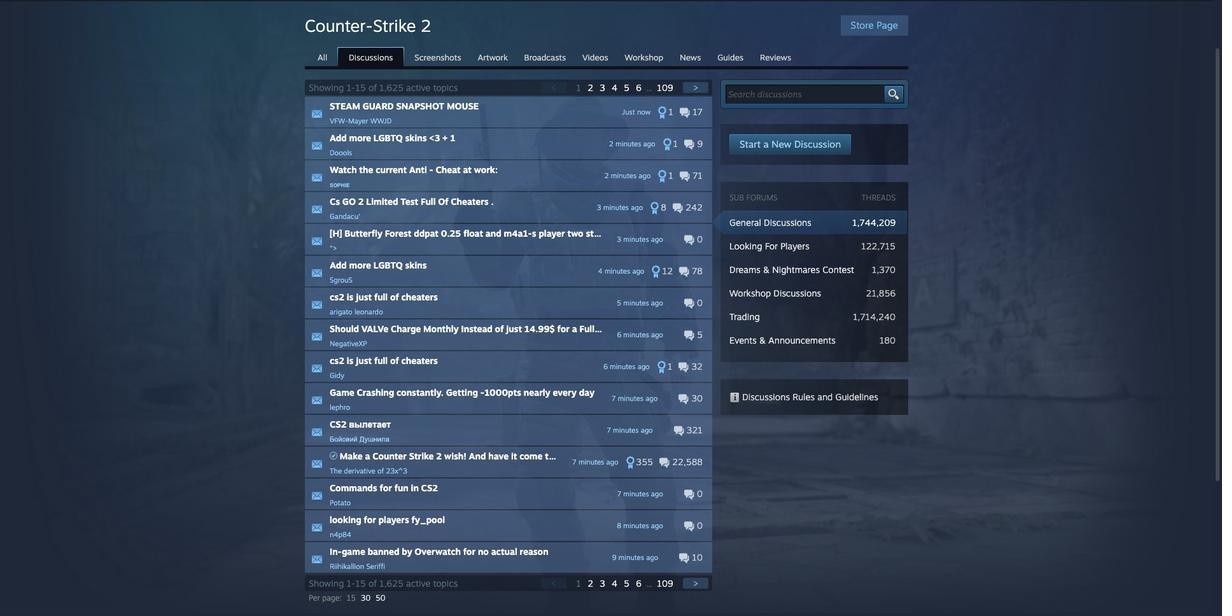 Task type: vqa. For each thing, say whether or not it's contained in the screenshot.


Task type: locate. For each thing, give the bounding box(es) containing it.
2 1 2 3 4 5 6 ... 109 from the top
[[577, 578, 676, 589]]

a
[[764, 138, 769, 150], [572, 324, 577, 334], [365, 451, 370, 462]]

is inside cs2 is just full of cheaters arigato leonardo
[[347, 292, 354, 303]]

cs2 inside cs2 вылетает бойовий душнила
[[330, 419, 347, 430]]

workshop link
[[619, 48, 670, 66]]

0 for [h] butterfly forest ddpat 0.25 float and m4a1-s player two stattrak ft 0.22 float [w] offers
[[695, 234, 703, 245]]

come
[[520, 451, 543, 462]]

1 4 link from the top
[[612, 82, 620, 93]]

events & announcements
[[730, 335, 836, 346]]

1 vertical spatial 109
[[657, 578, 674, 589]]

1 vertical spatial 9
[[612, 553, 617, 562]]

12
[[663, 266, 673, 276]]

0 vertical spatial and
[[486, 228, 502, 239]]

> for '>' link associated with 109 link related to second 2 link from the top of the page
[[693, 578, 699, 589]]

1 vertical spatial <
[[551, 578, 557, 589]]

5
[[624, 82, 630, 93], [617, 299, 622, 308], [695, 329, 703, 340], [624, 578, 630, 589]]

2 more from the top
[[349, 260, 371, 271]]

0 vertical spatial is
[[347, 292, 354, 303]]

news link
[[674, 48, 708, 66]]

general
[[730, 217, 762, 228]]

6 up just now
[[636, 82, 642, 93]]

1 horizontal spatial a
[[572, 324, 577, 334]]

15 up 30 link
[[355, 578, 366, 589]]

every
[[553, 387, 577, 398]]

6 minutes ago down access?
[[604, 362, 650, 371]]

instead
[[461, 324, 493, 334]]

discussions rules and guidelines link
[[730, 392, 879, 403]]

strike right counter
[[409, 451, 434, 462]]

... down 9 minutes ago
[[646, 578, 653, 589]]

2 topics from the top
[[433, 578, 458, 589]]

0 vertical spatial cs2
[[330, 292, 345, 303]]

mayer
[[348, 117, 368, 125]]

full inside cs2 is just full of cheaters arigato leonardo
[[374, 292, 388, 303]]

2 cs2 from the top
[[330, 355, 345, 366]]

2 cheaters from the top
[[402, 355, 438, 366]]

for
[[558, 324, 570, 334], [380, 483, 392, 494], [364, 515, 376, 525], [463, 546, 476, 557]]

2 is from the top
[[347, 355, 354, 366]]

1 1 link from the top
[[577, 82, 584, 93]]

7 for 321
[[607, 426, 611, 435]]

discussions down counter-strike 2 on the left top of the page
[[349, 52, 393, 62]]

3 0 from the top
[[695, 488, 703, 499]]

+
[[443, 132, 448, 143]]

full inside cs2 is just full of cheaters gidy
[[374, 355, 388, 366]]

0 vertical spatial topics
[[433, 82, 458, 93]]

1 cs2 from the top
[[330, 292, 345, 303]]

1 horizontal spatial 9
[[695, 138, 703, 149]]

3
[[600, 82, 606, 93], [597, 203, 602, 212], [617, 235, 622, 244], [600, 578, 606, 589]]

0 horizontal spatial a
[[365, 451, 370, 462]]

showing 1 - 15 of 1,625 active topics up 50 link
[[309, 578, 458, 589]]

per page: 15 30 50
[[309, 594, 386, 603]]

commands for fun in cs2 potato
[[330, 483, 438, 508]]

0 vertical spatial lgbtq
[[374, 132, 403, 143]]

lgbtq inside add more lgbtq skins <3 + 1 doools
[[374, 132, 403, 143]]

< link
[[541, 82, 567, 93], [541, 578, 567, 589]]

6 minutes ago
[[617, 331, 664, 339], [604, 362, 650, 371]]

2 ... from the top
[[646, 578, 653, 589]]

5 down 9 minutes ago
[[624, 578, 630, 589]]

1 5 link from the top
[[624, 82, 633, 93]]

0 vertical spatial showing 1 - 15 of 1,625 active topics
[[309, 82, 458, 93]]

1,625
[[380, 82, 404, 93], [380, 578, 404, 589]]

0 vertical spatial 3 minutes ago
[[597, 203, 643, 212]]

2 vertical spatial a
[[365, 451, 370, 462]]

a left new
[[764, 138, 769, 150]]

0 horizontal spatial cs2
[[330, 419, 347, 430]]

& right dreams on the top right of the page
[[764, 264, 770, 275]]

1 vertical spatial just
[[506, 324, 522, 334]]

1 horizontal spatial 8
[[661, 202, 667, 213]]

workshop down dreams on the top right of the page
[[730, 288, 771, 299]]

is inside cs2 is just full of cheaters gidy
[[347, 355, 354, 366]]

topics up 'mouse'
[[433, 82, 458, 93]]

1 vertical spatial cheaters
[[402, 355, 438, 366]]

cheaters up constantly.
[[402, 355, 438, 366]]

1 horizontal spatial workshop
[[730, 288, 771, 299]]

0 vertical spatial 2 minutes ago
[[609, 139, 656, 148]]

for right the 14.99$
[[558, 324, 570, 334]]

1 vertical spatial a
[[572, 324, 577, 334]]

1 vertical spatial showing 1 - 15 of 1,625 active topics
[[309, 578, 458, 589]]

1 vertical spatial 1 2 3 4 5 6 ... 109
[[577, 578, 676, 589]]

2 full from the top
[[374, 355, 388, 366]]

full left access?
[[580, 324, 595, 334]]

lgbtq down wwjd
[[374, 132, 403, 143]]

ago
[[644, 139, 656, 148], [639, 171, 651, 180], [631, 203, 643, 212], [651, 235, 664, 244], [633, 267, 645, 276], [651, 299, 664, 308], [651, 331, 664, 339], [638, 362, 650, 371], [646, 394, 658, 403], [641, 426, 653, 435], [607, 458, 619, 467], [651, 490, 664, 499], [651, 522, 664, 531], [647, 553, 659, 562]]

minutes
[[616, 139, 642, 148], [611, 171, 637, 180], [604, 203, 629, 212], [624, 235, 649, 244], [605, 267, 631, 276], [624, 299, 649, 308], [624, 331, 649, 339], [610, 362, 636, 371], [618, 394, 644, 403], [613, 426, 639, 435], [579, 458, 605, 467], [624, 490, 649, 499], [624, 522, 649, 531], [619, 553, 644, 562]]

cheaters
[[451, 196, 489, 207]]

add up 'sgrous'
[[330, 260, 347, 271]]

1 horizontal spatial cs2
[[421, 483, 438, 494]]

1 is from the top
[[347, 292, 354, 303]]

0 vertical spatial < link
[[541, 82, 567, 93]]

cheaters for cs2 is just full of cheaters gidy
[[402, 355, 438, 366]]

1 float from the left
[[464, 228, 483, 239]]

0 vertical spatial 1,625
[[380, 82, 404, 93]]

just up leonardo
[[356, 292, 372, 303]]

workshop discussions
[[730, 288, 822, 299]]

5 link for 109 link related to second 2 link from the bottom of the page
[[624, 82, 633, 93]]

full up crashing
[[374, 355, 388, 366]]

0 horizontal spatial workshop
[[625, 52, 664, 62]]

discussions
[[349, 52, 393, 62], [764, 217, 812, 228], [774, 288, 822, 299], [743, 392, 790, 403]]

1 vertical spatial 2 link
[[588, 578, 596, 589]]

1 vertical spatial 109 link
[[657, 578, 676, 589]]

butterfly
[[345, 228, 383, 239]]

0 horizontal spatial 30
[[361, 594, 371, 603]]

2 6 link from the top
[[636, 578, 644, 589]]

more inside the add more lgbtq skins sgrous
[[349, 260, 371, 271]]

0 vertical spatial more
[[349, 132, 371, 143]]

& right events
[[760, 335, 766, 346]]

steam guard snapshot mouse vfw-mayer wwjd
[[330, 101, 479, 125]]

sub
[[730, 193, 744, 203]]

skins for add more lgbtq skins
[[405, 260, 427, 271]]

lgbtq for <3
[[374, 132, 403, 143]]

cheaters inside cs2 is just full of cheaters arigato leonardo
[[402, 292, 438, 303]]

0 down 22,588
[[695, 488, 703, 499]]

1 horizontal spatial float
[[654, 228, 674, 239]]

1 2 3 4 5 6 ... 109 up just
[[577, 82, 676, 93]]

and right the rules
[[818, 392, 833, 403]]

0 vertical spatial >
[[693, 82, 699, 93]]

0 vertical spatial full
[[374, 292, 388, 303]]

a up 'the derivative of 23x^3'
[[365, 451, 370, 462]]

1 vertical spatial 1,625
[[380, 578, 404, 589]]

1 vertical spatial cs2
[[330, 355, 345, 366]]

6 link down 9 minutes ago
[[636, 578, 644, 589]]

> link down 10
[[683, 578, 709, 589]]

showing
[[309, 82, 344, 93], [309, 578, 344, 589]]

looking for players fy_pool n4p84
[[330, 515, 445, 539]]

2 < from the top
[[551, 578, 557, 589]]

2 > from the top
[[693, 578, 699, 589]]

7 minutes ago for 30
[[612, 394, 658, 403]]

dreams & nightmares contest
[[730, 264, 855, 275]]

cs2 inside cs2 is just full of cheaters arigato leonardo
[[330, 292, 345, 303]]

0 vertical spatial <
[[551, 82, 557, 93]]

1,625 up "guard"
[[380, 82, 404, 93]]

1 horizontal spatial 30
[[689, 393, 703, 404]]

0 vertical spatial 9
[[695, 138, 703, 149]]

cheaters inside cs2 is just full of cheaters gidy
[[402, 355, 438, 366]]

cs
[[330, 196, 340, 207]]

0 vertical spatial 8
[[661, 202, 667, 213]]

50 link
[[376, 593, 386, 604]]

stattrak
[[586, 228, 620, 239]]

2 showing from the top
[[309, 578, 344, 589]]

< for < link for second 2 link from the top of the page 1 link
[[551, 578, 557, 589]]

> down 10
[[693, 578, 699, 589]]

1 vertical spatial < link
[[541, 578, 567, 589]]

6 down 9 minutes ago
[[636, 578, 642, 589]]

2 vertical spatial 15
[[347, 594, 356, 603]]

1 vertical spatial 15
[[355, 578, 366, 589]]

active up the 'snapshot'
[[406, 82, 431, 93]]

> for 109 link related to second 2 link from the bottom of the page's '>' link
[[693, 82, 699, 93]]

by
[[402, 546, 412, 557]]

15 for second 2 link from the bottom of the page
[[355, 82, 366, 93]]

float
[[464, 228, 483, 239], [654, 228, 674, 239]]

... up now
[[646, 82, 653, 93]]

2 1,625 from the top
[[380, 578, 404, 589]]

> up 17
[[693, 82, 699, 93]]

arigato
[[330, 308, 353, 317]]

6 link up just now
[[636, 82, 644, 93]]

cs2 up бойовий on the left bottom of the page
[[330, 419, 347, 430]]

full left the of
[[421, 196, 436, 207]]

- inside watch the current anti - cheat at work: ꜱᴏᴩʜɪᴇ
[[430, 164, 434, 175]]

1 1,625 from the top
[[380, 82, 404, 93]]

cs2 inside cs2 is just full of cheaters gidy
[[330, 355, 345, 366]]

2 lgbtq from the top
[[374, 260, 403, 271]]

2 5 link from the top
[[624, 578, 633, 589]]

-
[[352, 82, 355, 93], [430, 164, 434, 175], [481, 387, 485, 398], [352, 578, 355, 589]]

should
[[330, 324, 359, 334]]

& for announcements
[[760, 335, 766, 346]]

0 vertical spatial &
[[764, 264, 770, 275]]

float right the 0.25
[[464, 228, 483, 239]]

skins left <3
[[405, 132, 427, 143]]

6 down 5 minutes ago
[[617, 331, 622, 339]]

is up the arigato
[[347, 292, 354, 303]]

start a new discussion link
[[730, 134, 852, 155]]

1 vertical spatial lgbtq
[[374, 260, 403, 271]]

5 link
[[624, 82, 633, 93], [624, 578, 633, 589]]

cs2 inside "commands for fun in cs2 potato"
[[421, 483, 438, 494]]

7 minutes ago for 0
[[618, 490, 664, 499]]

1 active from the top
[[406, 82, 431, 93]]

1 vertical spatial 2 minutes ago
[[605, 171, 651, 180]]

add inside the add more lgbtq skins sgrous
[[330, 260, 347, 271]]

4 link down 9 minutes ago
[[612, 578, 620, 589]]

more inside add more lgbtq skins <3 + 1 doools
[[349, 132, 371, 143]]

topics for < link associated with 1 link corresponding to second 2 link from the bottom of the page
[[433, 82, 458, 93]]

1 vertical spatial 30
[[361, 594, 371, 603]]

1 < link from the top
[[541, 82, 567, 93]]

1 vertical spatial full
[[580, 324, 595, 334]]

topics down in-game banned by overwatch for no actual reason riihikallion seriffi
[[433, 578, 458, 589]]

2 horizontal spatial a
[[764, 138, 769, 150]]

1 vertical spatial 8
[[617, 522, 622, 531]]

0 vertical spatial 3 link
[[600, 82, 608, 93]]

1 vertical spatial 3 link
[[600, 578, 608, 589]]

workshop left the news
[[625, 52, 664, 62]]

1,744,209
[[853, 217, 896, 228]]

skins down ddpat
[[405, 260, 427, 271]]

valve
[[362, 324, 389, 334]]

2 4 link from the top
[[612, 578, 620, 589]]

looking for players link
[[730, 241, 810, 252]]

1,625 up 50
[[380, 578, 404, 589]]

1 < from the top
[[551, 82, 557, 93]]

0 vertical spatial a
[[764, 138, 769, 150]]

for left no
[[463, 546, 476, 557]]

watch
[[330, 164, 357, 175]]

32
[[689, 361, 703, 372]]

1 2 link from the top
[[588, 82, 596, 93]]

3 minutes ago up 4 minutes ago
[[617, 235, 664, 244]]

1 vertical spatial 6 link
[[636, 578, 644, 589]]

1 vertical spatial more
[[349, 260, 371, 271]]

2 float from the left
[[654, 228, 674, 239]]

0 vertical spatial workshop
[[625, 52, 664, 62]]

8 left 242
[[661, 202, 667, 213]]

1 ... from the top
[[646, 82, 653, 93]]

and left m4a1-
[[486, 228, 502, 239]]

109 link down 9 minutes ago
[[657, 578, 676, 589]]

7 minutes ago up 8 minutes ago
[[618, 490, 664, 499]]

looking for players
[[730, 241, 810, 252]]

< link down broadcasts
[[541, 82, 567, 93]]

cs2 up gidy
[[330, 355, 345, 366]]

7 minutes ago for 321
[[607, 426, 653, 435]]

4 down videos link
[[612, 82, 618, 93]]

2 109 from the top
[[657, 578, 674, 589]]

cs2
[[330, 292, 345, 303], [330, 355, 345, 366]]

1 vertical spatial 4
[[598, 267, 603, 276]]

1 vertical spatial topics
[[433, 578, 458, 589]]

1 vertical spatial ...
[[646, 578, 653, 589]]

0 vertical spatial full
[[421, 196, 436, 207]]

2 0 from the top
[[695, 297, 703, 308]]

2 < link from the top
[[541, 578, 567, 589]]

now
[[637, 108, 651, 117]]

4 for second 2 link from the top of the page
[[612, 578, 618, 589]]

skins inside add more lgbtq skins <3 + 1 doools
[[405, 132, 427, 143]]

> link up 17
[[683, 82, 709, 93]]

more up 'sgrous'
[[349, 260, 371, 271]]

just down the negativexp
[[356, 355, 372, 366]]

7 minutes ago
[[612, 394, 658, 403], [607, 426, 653, 435], [573, 458, 619, 467], [618, 490, 664, 499]]

1 more from the top
[[349, 132, 371, 143]]

- right "anti"
[[430, 164, 434, 175]]

make a counter strike 2 wish! and have it come true!
[[338, 451, 566, 462]]

0 vertical spatial 109
[[657, 82, 674, 93]]

2 active from the top
[[406, 578, 431, 589]]

artwork link
[[472, 48, 514, 66]]

6 down access?
[[604, 362, 608, 371]]

discussions left the rules
[[743, 392, 790, 403]]

2 109 link from the top
[[657, 578, 676, 589]]

add
[[330, 132, 347, 143], [330, 260, 347, 271]]

players
[[781, 241, 810, 252]]

15 left 30 link
[[347, 594, 356, 603]]

1 109 link from the top
[[657, 82, 676, 93]]

more down mayer
[[349, 132, 371, 143]]

for inside "commands for fun in cs2 potato"
[[380, 483, 392, 494]]

3 link for 4 link corresponding to 109 link related to second 2 link from the top of the page's 5 'link'
[[600, 578, 608, 589]]

0 vertical spatial 2 link
[[588, 82, 596, 93]]

1 vertical spatial > link
[[683, 578, 709, 589]]

a inside should valve charge monthly instead of just 14.99$ for a full access? negativexp
[[572, 324, 577, 334]]

lephro
[[330, 403, 350, 412]]

30 left 50
[[361, 594, 371, 603]]

0 down 78
[[695, 297, 703, 308]]

add more lgbtq skins <3 + 1 doools
[[330, 132, 456, 157]]

topics
[[433, 82, 458, 93], [433, 578, 458, 589]]

< link down reason
[[541, 578, 567, 589]]

guides
[[718, 52, 744, 62]]

skins for add more lgbtq skins <3 + 1
[[405, 132, 427, 143]]

2 minutes ago up the ft
[[605, 171, 651, 180]]

anti
[[409, 164, 427, 175]]

riihikallion
[[330, 562, 364, 571]]

just inside should valve charge monthly instead of just 14.99$ for a full access? negativexp
[[506, 324, 522, 334]]

1 vertical spatial >
[[693, 578, 699, 589]]

3 minutes ago up the ft
[[597, 203, 643, 212]]

this topic has been answered image
[[330, 452, 338, 460]]

4
[[612, 82, 618, 93], [598, 267, 603, 276], [612, 578, 618, 589]]

0 vertical spatial just
[[356, 292, 372, 303]]

1 vertical spatial 1 link
[[577, 578, 584, 589]]

new
[[772, 138, 792, 150]]

1 topics from the top
[[433, 82, 458, 93]]

1 6 link from the top
[[636, 82, 644, 93]]

1 horizontal spatial and
[[818, 392, 833, 403]]

strike up discussions link
[[373, 15, 416, 36]]

add for add more lgbtq skins
[[330, 260, 347, 271]]

1 vertical spatial active
[[406, 578, 431, 589]]

109 link down the workshop link
[[657, 82, 676, 93]]

4 for second 2 link from the bottom of the page
[[612, 82, 618, 93]]

0 vertical spatial 4
[[612, 82, 618, 93]]

full up leonardo
[[374, 292, 388, 303]]

7 minutes ago up 355
[[607, 426, 653, 435]]

skins inside the add more lgbtq skins sgrous
[[405, 260, 427, 271]]

0 vertical spatial add
[[330, 132, 347, 143]]

2 vertical spatial just
[[356, 355, 372, 366]]

0 vertical spatial showing
[[309, 82, 344, 93]]

showing for second 2 link from the top of the page
[[309, 578, 344, 589]]

1 lgbtq from the top
[[374, 132, 403, 143]]

2 showing 1 - 15 of 1,625 active topics from the top
[[309, 578, 458, 589]]

4 link for 5 'link' associated with 109 link related to second 2 link from the bottom of the page
[[612, 82, 620, 93]]

lgbtq inside the add more lgbtq skins sgrous
[[374, 260, 403, 271]]

of down the add more lgbtq skins sgrous
[[390, 292, 399, 303]]

0 horizontal spatial float
[[464, 228, 483, 239]]

0 vertical spatial 109 link
[[657, 82, 676, 93]]

add inside add more lgbtq skins <3 + 1 doools
[[330, 132, 347, 143]]

active for < link associated with 1 link corresponding to second 2 link from the bottom of the page
[[406, 82, 431, 93]]

< for < link associated with 1 link corresponding to second 2 link from the bottom of the page
[[551, 82, 557, 93]]

just inside cs2 is just full of cheaters gidy
[[356, 355, 372, 366]]

0 vertical spatial 1 2 3 4 5 6 ... 109
[[577, 82, 676, 93]]

1 2 3 4 5 6 ... 109 down 9 minutes ago
[[577, 578, 676, 589]]

guides link
[[711, 48, 750, 66]]

1 vertical spatial 3 minutes ago
[[617, 235, 664, 244]]

0 vertical spatial 15
[[355, 82, 366, 93]]

of inside cs2 is just full of cheaters arigato leonardo
[[390, 292, 399, 303]]

&
[[764, 264, 770, 275], [760, 335, 766, 346]]

1 vertical spatial is
[[347, 355, 354, 366]]

active down in-game banned by overwatch for no actual reason riihikallion seriffi
[[406, 578, 431, 589]]

1 vertical spatial and
[[818, 392, 833, 403]]

109 for 109 link related to second 2 link from the bottom of the page
[[657, 82, 674, 93]]

0 up 10
[[695, 520, 703, 531]]

4 down stattrak
[[598, 267, 603, 276]]

skins
[[405, 132, 427, 143], [405, 260, 427, 271]]

and inside [h] butterfly forest ddpat 0.25 float and m4a1-s player two stattrak ft 0.22 float [w] offers ">
[[486, 228, 502, 239]]

2 > link from the top
[[683, 578, 709, 589]]

threads
[[862, 193, 896, 203]]

23x^3
[[386, 467, 408, 476]]

1,714,240
[[853, 311, 896, 322]]

2 1 link from the top
[[577, 578, 584, 589]]

0 for commands for fun in cs2
[[695, 488, 703, 499]]

1 0 from the top
[[695, 234, 703, 245]]

just inside cs2 is just full of cheaters arigato leonardo
[[356, 292, 372, 303]]

1 full from the top
[[374, 292, 388, 303]]

1 add from the top
[[330, 132, 347, 143]]

more
[[349, 132, 371, 143], [349, 260, 371, 271]]

cheaters up charge
[[402, 292, 438, 303]]

4 link
[[612, 82, 620, 93], [612, 578, 620, 589]]

> link
[[683, 82, 709, 93], [683, 578, 709, 589]]

of inside cs2 is just full of cheaters gidy
[[390, 355, 399, 366]]

1 cheaters from the top
[[402, 292, 438, 303]]

1 vertical spatial 5 link
[[624, 578, 633, 589]]

showing up page:
[[309, 578, 344, 589]]

for left players
[[364, 515, 376, 525]]

1 vertical spatial showing
[[309, 578, 344, 589]]

> link for 109 link related to second 2 link from the bottom of the page
[[683, 82, 709, 93]]

players
[[379, 515, 409, 525]]

1 109 from the top
[[657, 82, 674, 93]]

5 link down 9 minutes ago
[[624, 578, 633, 589]]

7 minutes ago right day
[[612, 394, 658, 403]]

1 skins from the top
[[405, 132, 427, 143]]

1 showing 1 - 15 of 1,625 active topics from the top
[[309, 82, 458, 93]]

1 3 link from the top
[[600, 82, 608, 93]]

0 vertical spatial active
[[406, 82, 431, 93]]

active for < link for second 2 link from the top of the page 1 link
[[406, 578, 431, 589]]

limited
[[366, 196, 398, 207]]

1 > link from the top
[[683, 82, 709, 93]]

0 vertical spatial 6 link
[[636, 82, 644, 93]]

4 link down videos link
[[612, 82, 620, 93]]

2 add from the top
[[330, 260, 347, 271]]

0 vertical spatial skins
[[405, 132, 427, 143]]

work:
[[474, 164, 498, 175]]

0 vertical spatial strike
[[373, 15, 416, 36]]

< link for 1 link corresponding to second 2 link from the bottom of the page
[[541, 82, 567, 93]]

0 vertical spatial cs2
[[330, 419, 347, 430]]

full
[[374, 292, 388, 303], [374, 355, 388, 366]]

1 horizontal spatial full
[[580, 324, 595, 334]]

for left the fun
[[380, 483, 392, 494]]

8 for 8 minutes ago
[[617, 522, 622, 531]]

4 down 9 minutes ago
[[612, 578, 618, 589]]

0 vertical spatial ...
[[646, 82, 653, 93]]

6
[[636, 82, 642, 93], [617, 331, 622, 339], [604, 362, 608, 371], [636, 578, 642, 589]]

0 vertical spatial 4 link
[[612, 82, 620, 93]]

discussions inside "link"
[[743, 392, 790, 403]]

reviews link
[[754, 48, 798, 66]]

1 vertical spatial 4 link
[[612, 578, 620, 589]]

0 horizontal spatial 9
[[612, 553, 617, 562]]

6 minutes ago down 5 minutes ago
[[617, 331, 664, 339]]

0 vertical spatial 1 link
[[577, 82, 584, 93]]

2 skins from the top
[[405, 260, 427, 271]]

1 vertical spatial add
[[330, 260, 347, 271]]

1,625 for < link for second 2 link from the top of the page 1 link
[[380, 578, 404, 589]]

0.22
[[632, 228, 652, 239]]

of up "guard"
[[369, 82, 377, 93]]

charge
[[391, 324, 421, 334]]

4 0 from the top
[[695, 520, 703, 531]]

a right the 14.99$
[[572, 324, 577, 334]]

cs2 is just full of cheaters arigato leonardo
[[330, 292, 438, 317]]

full for cs2 is just full of cheaters gidy
[[374, 355, 388, 366]]

of
[[369, 82, 377, 93], [390, 292, 399, 303], [495, 324, 504, 334], [390, 355, 399, 366], [378, 467, 384, 476], [369, 578, 377, 589]]

1 > from the top
[[693, 82, 699, 93]]

30
[[689, 393, 703, 404], [361, 594, 371, 603]]

0 horizontal spatial 8
[[617, 522, 622, 531]]

1 showing from the top
[[309, 82, 344, 93]]

15 up steam
[[355, 82, 366, 93]]

two
[[568, 228, 584, 239]]

0 horizontal spatial full
[[421, 196, 436, 207]]

cs2 right in
[[421, 483, 438, 494]]

0 right "[w]" in the top right of the page
[[695, 234, 703, 245]]

8 up 9 minutes ago
[[617, 522, 622, 531]]

0 vertical spatial > link
[[683, 82, 709, 93]]

0 vertical spatial cheaters
[[402, 292, 438, 303]]

2 minutes ago down just
[[609, 139, 656, 148]]

discussions up 'players'
[[764, 217, 812, 228]]

2 3 link from the top
[[600, 578, 608, 589]]

0 vertical spatial 30
[[689, 393, 703, 404]]

8
[[661, 202, 667, 213], [617, 522, 622, 531]]



Task type: describe. For each thing, give the bounding box(es) containing it.
ꜱᴏᴩʜɪᴇ
[[330, 180, 350, 189]]

7 for 30
[[612, 394, 616, 403]]

180
[[880, 335, 896, 346]]

counter-strike 2
[[305, 15, 432, 36]]

broadcasts
[[525, 52, 566, 62]]

access?
[[597, 324, 631, 334]]

5 up access?
[[617, 299, 622, 308]]

15 for second 2 link from the top of the page
[[355, 578, 366, 589]]

бойовий
[[330, 435, 358, 444]]

a for start a new discussion
[[764, 138, 769, 150]]

no
[[478, 546, 489, 557]]

store page
[[851, 19, 899, 31]]

0 vertical spatial 6 minutes ago
[[617, 331, 664, 339]]

gandacu'
[[330, 212, 360, 221]]

make
[[340, 451, 363, 462]]

cs2 is just full of cheaters gidy
[[330, 355, 438, 380]]

game crashing constantly. getting -1000pts nearly every day lephro
[[330, 387, 595, 412]]

1,370
[[872, 264, 896, 275]]

nearly
[[524, 387, 551, 398]]

17
[[690, 106, 703, 117]]

8 for 8
[[661, 202, 667, 213]]

5 up '32'
[[695, 329, 703, 340]]

add more lgbtq skins sgrous
[[330, 260, 427, 285]]

1 vertical spatial 6 minutes ago
[[604, 362, 650, 371]]

just
[[623, 108, 635, 117]]

9 for 9 minutes ago
[[612, 553, 617, 562]]

derivative
[[344, 467, 376, 476]]

player
[[539, 228, 565, 239]]

of up 30 link
[[369, 578, 377, 589]]

4 link for 109 link related to second 2 link from the top of the page's 5 'link'
[[612, 578, 620, 589]]

cs go 2 limited test full of cheaters . gandacu'
[[330, 196, 494, 221]]

looking
[[730, 241, 763, 252]]

all
[[318, 52, 327, 62]]

artwork
[[478, 52, 508, 62]]

just for cs2 is just full of cheaters arigato leonardo
[[356, 292, 372, 303]]

trading
[[730, 311, 760, 322]]

workshop for workshop discussions
[[730, 288, 771, 299]]

is for cs2 is just full of cheaters gidy
[[347, 355, 354, 366]]

& for nightmares
[[764, 264, 770, 275]]

sgrous
[[330, 276, 353, 285]]

2 2 link from the top
[[588, 578, 596, 589]]

7 for 0
[[618, 490, 622, 499]]

add for add more lgbtq skins <3 + 1
[[330, 132, 347, 143]]

cheaters for cs2 is just full of cheaters arigato leonardo
[[402, 292, 438, 303]]

overwatch
[[415, 546, 461, 557]]

workshop discussions link
[[730, 288, 822, 299]]

page:
[[322, 594, 342, 603]]

just now
[[623, 108, 651, 117]]

full inside cs go 2 limited test full of cheaters . gandacu'
[[421, 196, 436, 207]]

general discussions link
[[730, 217, 812, 228]]

5 up just
[[624, 82, 630, 93]]

steam
[[330, 101, 360, 111]]

topics for < link for second 2 link from the top of the page 1 link
[[433, 578, 458, 589]]

in-
[[330, 546, 342, 557]]

offers
[[693, 228, 719, 239]]

6 link for 109 link related to second 2 link from the top of the page's 5 'link'
[[636, 578, 644, 589]]

a for make a counter strike 2 wish! and have it come true!
[[365, 451, 370, 462]]

1000pts
[[485, 387, 522, 398]]

- up per page: 15 30 50
[[352, 578, 355, 589]]

counter
[[373, 451, 407, 462]]

- up steam
[[352, 82, 355, 93]]

is for cs2 is just full of cheaters arigato leonardo
[[347, 292, 354, 303]]

6 link for 5 'link' associated with 109 link related to second 2 link from the bottom of the page
[[636, 82, 644, 93]]

cs2 for cs2 is just full of cheaters arigato leonardo
[[330, 292, 345, 303]]

- inside game crashing constantly. getting -1000pts nearly every day lephro
[[481, 387, 485, 398]]

71
[[690, 170, 703, 181]]

1 link for second 2 link from the bottom of the page
[[577, 82, 584, 93]]

n4p84
[[330, 531, 352, 539]]

1 1 2 3 4 5 6 ... 109 from the top
[[577, 82, 676, 93]]

[h] butterfly forest ddpat 0.25 float and m4a1-s player two stattrak ft 0.22 float [w] offers ">
[[330, 228, 719, 253]]

watch the current anti - cheat at work: ꜱᴏᴩʜɪᴇ
[[330, 164, 498, 189]]

2 minutes ago for 9
[[609, 139, 656, 148]]

ddpat
[[414, 228, 439, 239]]

start a new discussion
[[740, 138, 841, 150]]

10
[[690, 552, 703, 563]]

< link for second 2 link from the top of the page 1 link
[[541, 578, 567, 589]]

355
[[637, 457, 653, 467]]

rules
[[793, 392, 815, 403]]

reason
[[520, 546, 549, 557]]

commands
[[330, 483, 377, 494]]

for inside should valve charge monthly instead of just 14.99$ for a full access? negativexp
[[558, 324, 570, 334]]

9 minutes ago
[[612, 553, 659, 562]]

for inside in-game banned by overwatch for no actual reason riihikallion seriffi
[[463, 546, 476, 557]]

2 inside cs go 2 limited test full of cheaters . gandacu'
[[358, 196, 364, 207]]

just for cs2 is just full of cheaters gidy
[[356, 355, 372, 366]]

dreams & nightmares contest link
[[730, 264, 855, 275]]

9 for 9
[[695, 138, 703, 149]]

in-game banned by overwatch for no actual reason riihikallion seriffi
[[330, 546, 549, 571]]

0 for cs2 is just full of cheaters
[[695, 297, 703, 308]]

1,625 for < link associated with 1 link corresponding to second 2 link from the bottom of the page
[[380, 82, 404, 93]]

videos
[[583, 52, 609, 62]]

cheat
[[436, 164, 461, 175]]

per
[[309, 594, 320, 603]]

page
[[877, 19, 899, 31]]

1 vertical spatial strike
[[409, 451, 434, 462]]

events
[[730, 335, 757, 346]]

2 minutes ago for 71
[[605, 171, 651, 180]]

> link for 109 link related to second 2 link from the top of the page
[[683, 578, 709, 589]]

showing 1 - 15 of 1,625 active topics for < link for second 2 link from the top of the page 1 link
[[309, 578, 458, 589]]

7 minutes ago right true!
[[573, 458, 619, 467]]

leonardo
[[355, 308, 383, 317]]

videos link
[[576, 48, 615, 66]]

of left 23x^3
[[378, 467, 384, 476]]

announcements
[[769, 335, 836, 346]]

showing 1 - 15 of 1,625 active topics for < link associated with 1 link corresponding to second 2 link from the bottom of the page
[[309, 82, 458, 93]]

nightmares
[[773, 264, 820, 275]]

of inside should valve charge monthly instead of just 14.99$ for a full access? negativexp
[[495, 324, 504, 334]]

cs2 for cs2 is just full of cheaters gidy
[[330, 355, 345, 366]]

constantly.
[[397, 387, 444, 398]]

109 for 109 link related to second 2 link from the top of the page
[[657, 578, 674, 589]]

30 link
[[361, 593, 371, 604]]

crashing
[[357, 387, 394, 398]]

14.99$
[[525, 324, 555, 334]]

discussions link
[[338, 47, 405, 68]]

screenshots
[[415, 52, 462, 62]]

242
[[683, 202, 703, 213]]

potato
[[330, 499, 351, 508]]

wish!
[[445, 451, 467, 462]]

full inside should valve charge monthly instead of just 14.99$ for a full access? negativexp
[[580, 324, 595, 334]]

1 link for second 2 link from the top of the page
[[577, 578, 584, 589]]

0.25
[[441, 228, 461, 239]]

more for add more lgbtq skins
[[349, 260, 371, 271]]

sub forums
[[730, 193, 778, 203]]

and inside "link"
[[818, 392, 833, 403]]

in
[[411, 483, 419, 494]]

reviews
[[761, 52, 792, 62]]

workshop for workshop
[[625, 52, 664, 62]]

109 link for second 2 link from the top of the page
[[657, 578, 676, 589]]

more for add more lgbtq skins <3 + 1
[[349, 132, 371, 143]]

for inside looking for players fy_pool n4p84
[[364, 515, 376, 525]]

3 link for 5 'link' associated with 109 link related to second 2 link from the bottom of the page 4 link
[[600, 82, 608, 93]]

discussions down nightmares in the right of the page
[[774, 288, 822, 299]]

0 for looking for players fy_pool
[[695, 520, 703, 531]]

5 link for 109 link related to second 2 link from the top of the page
[[624, 578, 633, 589]]

banned
[[368, 546, 400, 557]]

78
[[690, 266, 703, 276]]

full for cs2 is just full of cheaters arigato leonardo
[[374, 292, 388, 303]]

Search discussions text field
[[729, 88, 884, 101]]

showing for second 2 link from the bottom of the page
[[309, 82, 344, 93]]

game
[[342, 546, 366, 557]]

109 link for second 2 link from the bottom of the page
[[657, 82, 676, 93]]

lgbtq for sgrous
[[374, 260, 403, 271]]

guidelines
[[836, 392, 879, 403]]

1 inside add more lgbtq skins <3 + 1 doools
[[450, 132, 456, 143]]

all link
[[311, 48, 334, 66]]

looking
[[330, 515, 362, 525]]



